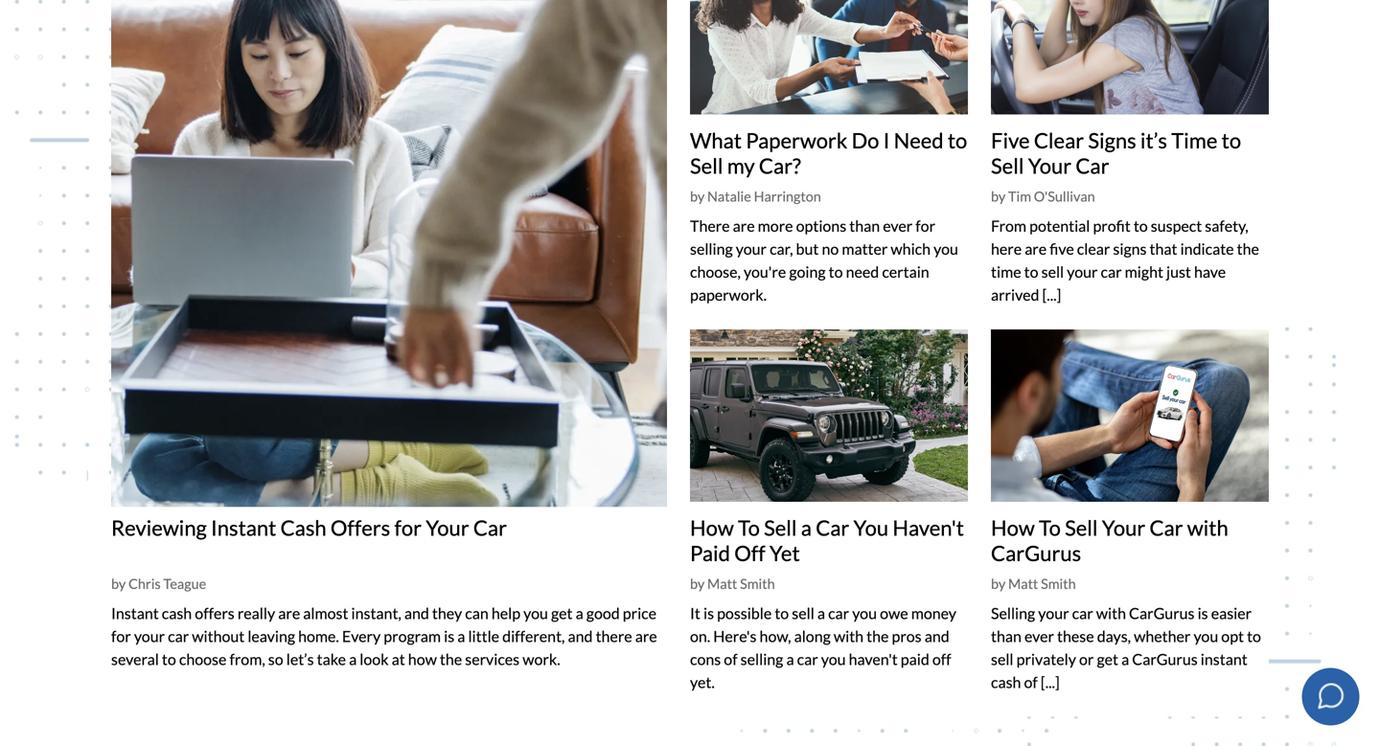 Task type: locate. For each thing, give the bounding box(es) containing it.
sell down five
[[1042, 263, 1064, 281]]

the right how
[[440, 650, 462, 669]]

pros
[[892, 627, 922, 646]]

haven't
[[849, 650, 898, 669]]

by matt smith up selling
[[991, 576, 1076, 592]]

0 horizontal spatial than
[[849, 217, 880, 235]]

1 horizontal spatial cash
[[991, 673, 1021, 692]]

of inside it is possible to sell a car you owe money on. here's how, along with the pros and cons of selling a car you haven't paid off yet.
[[724, 650, 738, 669]]

selling
[[991, 604, 1035, 623]]

how right haven't
[[991, 516, 1035, 541]]

for right offers at the bottom left
[[394, 516, 422, 541]]

a left the little
[[457, 627, 465, 646]]

there are more options than ever for selling your car, but no matter which you choose, you're going to need certain paperwork.
[[690, 217, 958, 304]]

2 horizontal spatial and
[[925, 627, 950, 646]]

paid
[[690, 541, 730, 566]]

0 horizontal spatial matt
[[707, 576, 737, 592]]

reviewing instant cash offers for your car image
[[111, 0, 667, 508]]

the down 'safety,'
[[1237, 240, 1259, 258]]

you inside there are more options than ever for selling your car, but no matter which you choose, you're going to need certain paperwork.
[[934, 240, 958, 258]]

how
[[690, 516, 734, 541], [991, 516, 1035, 541]]

and down money
[[925, 627, 950, 646]]

ever up 'which' in the right of the page
[[883, 217, 913, 235]]

0 horizontal spatial sell
[[792, 604, 815, 623]]

you up 'different,'
[[523, 604, 548, 623]]

i
[[883, 128, 890, 153]]

0 horizontal spatial cash
[[162, 604, 192, 623]]

instant
[[211, 516, 276, 541], [111, 604, 159, 623]]

[...]
[[1042, 286, 1061, 304], [1041, 673, 1060, 692]]

you left owe
[[852, 604, 877, 623]]

1 horizontal spatial of
[[1024, 673, 1038, 692]]

2 horizontal spatial is
[[1198, 604, 1208, 623]]

how
[[408, 650, 437, 669]]

1 vertical spatial with
[[1096, 604, 1126, 623]]

1 horizontal spatial by matt smith
[[991, 576, 1076, 592]]

0 horizontal spatial instant
[[111, 604, 159, 623]]

are left more
[[733, 217, 755, 235]]

2 vertical spatial the
[[440, 650, 462, 669]]

cargurus inside how to sell your car with cargurus
[[991, 541, 1081, 566]]

a left you on the bottom right of page
[[801, 516, 812, 541]]

smith down off
[[740, 576, 775, 592]]

0 vertical spatial the
[[1237, 240, 1259, 258]]

a down days,
[[1122, 650, 1129, 669]]

with up "haven't"
[[834, 627, 864, 646]]

sell up along
[[792, 604, 815, 623]]

0 vertical spatial selling
[[690, 240, 733, 258]]

sell
[[690, 153, 723, 178], [991, 153, 1024, 178], [764, 516, 797, 541], [1065, 516, 1098, 541]]

1 by matt smith from the left
[[690, 576, 775, 592]]

1 vertical spatial cash
[[991, 673, 1021, 692]]

by natalie harrington
[[690, 188, 821, 205]]

of inside selling your car with cargurus is easier than ever these days, whether you opt to sell privately or get a cargurus instant cash of [...]
[[1024, 673, 1038, 692]]

[...] inside selling your car with cargurus is easier than ever these days, whether you opt to sell privately or get a cargurus instant cash of [...]
[[1041, 673, 1060, 692]]

paid
[[901, 650, 930, 669]]

little
[[468, 627, 499, 646]]

to
[[948, 128, 967, 153], [1222, 128, 1241, 153], [1134, 217, 1148, 235], [829, 263, 843, 281], [1024, 263, 1039, 281], [775, 604, 789, 623], [1247, 627, 1261, 646], [162, 650, 176, 669]]

and down good
[[568, 627, 593, 646]]

is
[[704, 604, 714, 623], [1198, 604, 1208, 623], [444, 627, 455, 646]]

1 vertical spatial instant
[[111, 604, 159, 623]]

are down price
[[635, 627, 657, 646]]

choose
[[179, 650, 227, 669]]

0 horizontal spatial get
[[551, 604, 573, 623]]

1 horizontal spatial ever
[[1025, 627, 1054, 646]]

for up several
[[111, 627, 131, 646]]

reviewing
[[111, 516, 207, 541]]

cash
[[280, 516, 327, 541]]

five clear signs it's time to sell your car link
[[991, 128, 1241, 178]]

are inside there are more options than ever for selling your car, but no matter which you choose, you're going to need certain paperwork.
[[733, 217, 755, 235]]

1 horizontal spatial matt
[[1008, 576, 1038, 592]]

cash down privately
[[991, 673, 1021, 692]]

ever inside selling your car with cargurus is easier than ever these days, whether you opt to sell privately or get a cargurus instant cash of [...]
[[1025, 627, 1054, 646]]

your down clear
[[1067, 263, 1098, 281]]

0 horizontal spatial the
[[440, 650, 462, 669]]

with
[[1187, 516, 1229, 541], [1096, 604, 1126, 623], [834, 627, 864, 646]]

to for your
[[1039, 516, 1061, 541]]

1 vertical spatial cargurus
[[1129, 604, 1195, 623]]

1 vertical spatial the
[[867, 627, 889, 646]]

is inside the instant cash offers really are almost instant, and they can help you get a good price for your car without leaving home. every program is a little different, and there are several to choose from, so let's take a look at how the services work.
[[444, 627, 455, 646]]

0 vertical spatial with
[[1187, 516, 1229, 541]]

possible
[[717, 604, 772, 623]]

cargurus up whether
[[1129, 604, 1195, 623]]

by up it
[[690, 576, 705, 592]]

car down along
[[797, 650, 818, 669]]

are left five
[[1025, 240, 1047, 258]]

0 vertical spatial ever
[[883, 217, 913, 235]]

1 horizontal spatial selling
[[741, 650, 783, 669]]

1 vertical spatial of
[[1024, 673, 1038, 692]]

car inside the instant cash offers really are almost instant, and they can help you get a good price for your car without leaving home. every program is a little different, and there are several to choose from, so let's take a look at how the services work.
[[168, 627, 189, 646]]

0 vertical spatial cash
[[162, 604, 192, 623]]

services
[[465, 650, 520, 669]]

selling down there
[[690, 240, 733, 258]]

by up selling
[[991, 576, 1006, 592]]

matt down paid at bottom
[[707, 576, 737, 592]]

your up these
[[1038, 604, 1069, 623]]

than up 'matter'
[[849, 217, 880, 235]]

0 horizontal spatial by matt smith
[[690, 576, 775, 592]]

0 horizontal spatial ever
[[883, 217, 913, 235]]

1 vertical spatial sell
[[792, 604, 815, 623]]

smith up these
[[1041, 576, 1076, 592]]

1 vertical spatial for
[[394, 516, 422, 541]]

1 horizontal spatial smith
[[1041, 576, 1076, 592]]

sell inside how to sell your car with cargurus
[[1065, 516, 1098, 541]]

to for a
[[738, 516, 760, 541]]

you inside selling your car with cargurus is easier than ever these days, whether you opt to sell privately or get a cargurus instant cash of [...]
[[1194, 627, 1219, 646]]

1 horizontal spatial your
[[1028, 153, 1072, 178]]

instant down chris
[[111, 604, 159, 623]]

1 vertical spatial [...]
[[1041, 673, 1060, 692]]

you left opt at right bottom
[[1194, 627, 1219, 646]]

your
[[1028, 153, 1072, 178], [426, 516, 469, 541], [1102, 516, 1146, 541]]

to inside what paperwork do i need to sell my car?
[[948, 128, 967, 153]]

opt
[[1221, 627, 1244, 646]]

get right or
[[1097, 650, 1119, 669]]

how inside how to sell a car you haven't paid off yet
[[690, 516, 734, 541]]

your inside five clear signs it's time to sell your car
[[1028, 153, 1072, 178]]

2 horizontal spatial sell
[[1042, 263, 1064, 281]]

from
[[991, 217, 1027, 235]]

the inside the instant cash offers really are almost instant, and they can help you get a good price for your car without leaving home. every program is a little different, and there are several to choose from, so let's take a look at how the services work.
[[440, 650, 462, 669]]

matt
[[707, 576, 737, 592], [1008, 576, 1038, 592]]

2 vertical spatial for
[[111, 627, 131, 646]]

days,
[[1097, 627, 1131, 646]]

1 horizontal spatial than
[[991, 627, 1022, 646]]

my
[[727, 153, 755, 178]]

the inside from potential profit to suspect safety, here are five clear signs that indicate the time to sell your car might just have arrived [...]
[[1237, 240, 1259, 258]]

0 horizontal spatial how
[[690, 516, 734, 541]]

1 horizontal spatial the
[[867, 627, 889, 646]]

1 vertical spatial get
[[1097, 650, 1119, 669]]

the up "haven't"
[[867, 627, 889, 646]]

to inside how to sell your car with cargurus
[[1039, 516, 1061, 541]]

2 horizontal spatial your
[[1102, 516, 1146, 541]]

to inside the instant cash offers really are almost instant, and they can help you get a good price for your car without leaving home. every program is a little different, and there are several to choose from, so let's take a look at how the services work.
[[162, 650, 176, 669]]

by left 'natalie'
[[690, 188, 705, 205]]

2 vertical spatial cargurus
[[1132, 650, 1198, 669]]

what paperwork do i need to sell my car? link
[[690, 128, 967, 178]]

you
[[934, 240, 958, 258], [523, 604, 548, 623], [852, 604, 877, 623], [1194, 627, 1219, 646], [821, 650, 846, 669]]

sell left privately
[[991, 650, 1014, 669]]

almost
[[303, 604, 348, 623]]

how up paid at bottom
[[690, 516, 734, 541]]

might
[[1125, 263, 1164, 281]]

offers
[[195, 604, 235, 623]]

your up you're
[[736, 240, 767, 258]]

1 vertical spatial selling
[[741, 650, 783, 669]]

with inside how to sell your car with cargurus
[[1187, 516, 1229, 541]]

0 horizontal spatial with
[[834, 627, 864, 646]]

get up 'different,'
[[551, 604, 573, 623]]

of down here's in the right of the page
[[724, 650, 738, 669]]

is down they at the left
[[444, 627, 455, 646]]

signs
[[1088, 128, 1136, 153]]

it's
[[1141, 128, 1167, 153]]

offers
[[331, 516, 390, 541]]

2 horizontal spatial with
[[1187, 516, 1229, 541]]

with up easier
[[1187, 516, 1229, 541]]

0 horizontal spatial to
[[738, 516, 760, 541]]

1 horizontal spatial with
[[1096, 604, 1126, 623]]

program
[[384, 627, 441, 646]]

sell
[[1042, 263, 1064, 281], [792, 604, 815, 623], [991, 650, 1014, 669]]

1 horizontal spatial to
[[1039, 516, 1061, 541]]

1 horizontal spatial sell
[[991, 650, 1014, 669]]

smith
[[740, 576, 775, 592], [1041, 576, 1076, 592]]

is left easier
[[1198, 604, 1208, 623]]

your inside the instant cash offers really are almost instant, and they can help you get a good price for your car without leaving home. every program is a little different, and there are several to choose from, so let's take a look at how the services work.
[[134, 627, 165, 646]]

by left chris
[[111, 576, 126, 592]]

car?
[[759, 153, 801, 178]]

ever up privately
[[1025, 627, 1054, 646]]

signs
[[1113, 240, 1147, 258]]

0 vertical spatial for
[[916, 217, 936, 235]]

0 vertical spatial than
[[849, 217, 880, 235]]

different,
[[502, 627, 565, 646]]

car down clear
[[1101, 263, 1122, 281]]

than inside there are more options than ever for selling your car, but no matter which you choose, you're going to need certain paperwork.
[[849, 217, 880, 235]]

instant cash offers really are almost instant, and they can help you get a good price for your car without leaving home. every program is a little different, and there are several to choose from, so let's take a look at how the services work.
[[111, 604, 657, 669]]

so
[[268, 650, 283, 669]]

0 vertical spatial [...]
[[1042, 286, 1061, 304]]

by tim o'sullivan
[[991, 188, 1095, 205]]

how inside how to sell your car with cargurus
[[991, 516, 1035, 541]]

the inside it is possible to sell a car you owe money on. here's how, along with the pros and cons of selling a car you haven't paid off yet.
[[867, 627, 889, 646]]

look
[[360, 650, 389, 669]]

your up several
[[134, 627, 165, 646]]

selling down how,
[[741, 650, 783, 669]]

car
[[1101, 263, 1122, 281], [828, 604, 849, 623], [1072, 604, 1093, 623], [168, 627, 189, 646], [797, 650, 818, 669]]

[...] right arrived
[[1042, 286, 1061, 304]]

of down privately
[[1024, 673, 1038, 692]]

0 horizontal spatial of
[[724, 650, 738, 669]]

0 horizontal spatial is
[[444, 627, 455, 646]]

0 horizontal spatial for
[[111, 627, 131, 646]]

cash down teague
[[162, 604, 192, 623]]

how to sell a car you haven't paid off yet link
[[690, 516, 964, 566]]

0 horizontal spatial smith
[[740, 576, 775, 592]]

0 horizontal spatial selling
[[690, 240, 733, 258]]

are
[[733, 217, 755, 235], [1025, 240, 1047, 258], [278, 604, 300, 623], [635, 627, 657, 646]]

open chat window image
[[1316, 681, 1346, 712]]

how to sell your car with cargurus image
[[991, 330, 1269, 502]]

1 horizontal spatial is
[[704, 604, 714, 623]]

you
[[854, 516, 889, 541]]

1 to from the left
[[738, 516, 760, 541]]

and up "program"
[[404, 604, 429, 623]]

for
[[916, 217, 936, 235], [394, 516, 422, 541], [111, 627, 131, 646]]

2 to from the left
[[1039, 516, 1061, 541]]

sell inside from potential profit to suspect safety, here are five clear signs that indicate the time to sell your car might just have arrived [...]
[[1042, 263, 1064, 281]]

cash inside selling your car with cargurus is easier than ever these days, whether you opt to sell privately or get a cargurus instant cash of [...]
[[991, 673, 1021, 692]]

here's
[[713, 627, 757, 646]]

1 vertical spatial ever
[[1025, 627, 1054, 646]]

car inside five clear signs it's time to sell your car
[[1076, 153, 1109, 178]]

0 vertical spatial get
[[551, 604, 573, 623]]

than inside selling your car with cargurus is easier than ever these days, whether you opt to sell privately or get a cargurus instant cash of [...]
[[991, 627, 1022, 646]]

it is possible to sell a car you owe money on. here's how, along with the pros and cons of selling a car you haven't paid off yet.
[[690, 604, 957, 692]]

1 how from the left
[[690, 516, 734, 541]]

to inside selling your car with cargurus is easier than ever these days, whether you opt to sell privately or get a cargurus instant cash of [...]
[[1247, 627, 1261, 646]]

0 horizontal spatial and
[[404, 604, 429, 623]]

matt up selling
[[1008, 576, 1038, 592]]

1 horizontal spatial and
[[568, 627, 593, 646]]

have
[[1194, 263, 1226, 281]]

2 horizontal spatial for
[[916, 217, 936, 235]]

cargurus up selling
[[991, 541, 1081, 566]]

cargurus down whether
[[1132, 650, 1198, 669]]

selling inside there are more options than ever for selling your car, but no matter which you choose, you're going to need certain paperwork.
[[690, 240, 733, 258]]

time
[[991, 263, 1021, 281]]

sell inside what paperwork do i need to sell my car?
[[690, 153, 723, 178]]

car up these
[[1072, 604, 1093, 623]]

1 horizontal spatial instant
[[211, 516, 276, 541]]

is right it
[[704, 604, 714, 623]]

you right 'which' in the right of the page
[[934, 240, 958, 258]]

0 vertical spatial sell
[[1042, 263, 1064, 281]]

1 horizontal spatial get
[[1097, 650, 1119, 669]]

privately
[[1017, 650, 1076, 669]]

with up days,
[[1096, 604, 1126, 623]]

how for how to sell a car you haven't paid off yet
[[690, 516, 734, 541]]

1 horizontal spatial how
[[991, 516, 1035, 541]]

2 vertical spatial sell
[[991, 650, 1014, 669]]

1 horizontal spatial for
[[394, 516, 422, 541]]

ever
[[883, 217, 913, 235], [1025, 627, 1054, 646]]

for up 'which' in the right of the page
[[916, 217, 936, 235]]

[...] down privately
[[1041, 673, 1060, 692]]

car up choose
[[168, 627, 189, 646]]

0 vertical spatial cargurus
[[991, 541, 1081, 566]]

how to sell your car with cargurus
[[991, 516, 1229, 566]]

car inside selling your car with cargurus is easier than ever these days, whether you opt to sell privately or get a cargurus instant cash of [...]
[[1072, 604, 1093, 623]]

to inside how to sell a car you haven't paid off yet
[[738, 516, 760, 541]]

than down selling
[[991, 627, 1022, 646]]

get
[[551, 604, 573, 623], [1097, 650, 1119, 669]]

by matt smith up possible
[[690, 576, 775, 592]]

1 vertical spatial than
[[991, 627, 1022, 646]]

by
[[690, 188, 705, 205], [991, 188, 1006, 205], [111, 576, 126, 592], [690, 576, 705, 592], [991, 576, 1006, 592]]

several
[[111, 650, 159, 669]]

o'sullivan
[[1034, 188, 1095, 205]]

are up leaving
[[278, 604, 300, 623]]

a inside selling your car with cargurus is easier than ever these days, whether you opt to sell privately or get a cargurus instant cash of [...]
[[1122, 650, 1129, 669]]

the
[[1237, 240, 1259, 258], [867, 627, 889, 646], [440, 650, 462, 669]]

0 vertical spatial of
[[724, 650, 738, 669]]

ever inside there are more options than ever for selling your car, but no matter which you choose, you're going to need certain paperwork.
[[883, 217, 913, 235]]

instant left cash
[[211, 516, 276, 541]]

2 how from the left
[[991, 516, 1035, 541]]

need
[[894, 128, 944, 153]]

how to sell a car you haven't paid off yet image
[[690, 330, 968, 502]]

2 vertical spatial with
[[834, 627, 864, 646]]

is inside selling your car with cargurus is easier than ever these days, whether you opt to sell privately or get a cargurus instant cash of [...]
[[1198, 604, 1208, 623]]

2 horizontal spatial the
[[1237, 240, 1259, 258]]



Task type: vqa. For each thing, say whether or not it's contained in the screenshot.
From potential profit to suspect safety, here are five clear signs that indicate the time to sell your car might just have arrived [...]
yes



Task type: describe. For each thing, give the bounding box(es) containing it.
from,
[[230, 650, 265, 669]]

how to sell your car with cargurus link
[[991, 516, 1229, 566]]

how,
[[760, 627, 791, 646]]

time
[[1172, 128, 1218, 153]]

get inside selling your car with cargurus is easier than ever these days, whether you opt to sell privately or get a cargurus instant cash of [...]
[[1097, 650, 1119, 669]]

which
[[891, 240, 931, 258]]

really
[[238, 604, 275, 623]]

it
[[690, 604, 701, 623]]

chris
[[128, 576, 161, 592]]

at
[[392, 650, 405, 669]]

reviewing instant cash offers for your car link
[[111, 516, 507, 541]]

but
[[796, 240, 819, 258]]

five clear signs it's time to sell your car
[[991, 128, 1241, 178]]

car,
[[770, 240, 793, 258]]

teague
[[163, 576, 206, 592]]

harrington
[[754, 188, 821, 205]]

good
[[586, 604, 620, 623]]

and inside it is possible to sell a car you owe money on. here's how, along with the pros and cons of selling a car you haven't paid off yet.
[[925, 627, 950, 646]]

five clear signs it's time to sell your car image
[[991, 0, 1269, 115]]

to inside five clear signs it's time to sell your car
[[1222, 128, 1241, 153]]

no
[[822, 240, 839, 258]]

profit
[[1093, 217, 1131, 235]]

what paperwork do i need to sell my car?
[[690, 128, 967, 178]]

let's
[[286, 650, 314, 669]]

car inside how to sell a car you haven't paid off yet
[[816, 516, 850, 541]]

0 horizontal spatial your
[[426, 516, 469, 541]]

clear
[[1034, 128, 1084, 153]]

help
[[492, 604, 521, 623]]

[...] inside from potential profit to suspect safety, here are five clear signs that indicate the time to sell your car might just have arrived [...]
[[1042, 286, 1061, 304]]

a left good
[[576, 604, 583, 623]]

selling your car with cargurus is easier than ever these days, whether you opt to sell privately or get a cargurus instant cash of [...]
[[991, 604, 1261, 692]]

a inside how to sell a car you haven't paid off yet
[[801, 516, 812, 541]]

need
[[846, 263, 879, 281]]

1 matt from the left
[[707, 576, 737, 592]]

clear
[[1077, 240, 1110, 258]]

your inside there are more options than ever for selling your car, but no matter which you choose, you're going to need certain paperwork.
[[736, 240, 767, 258]]

yet.
[[690, 673, 715, 692]]

what paperwork do i need to sell my car? image
[[690, 0, 968, 115]]

owe
[[880, 604, 908, 623]]

home.
[[298, 627, 339, 646]]

they
[[432, 604, 462, 623]]

your inside from potential profit to suspect safety, here are five clear signs that indicate the time to sell your car might just have arrived [...]
[[1067, 263, 1098, 281]]

sell inside five clear signs it's time to sell your car
[[991, 153, 1024, 178]]

work.
[[523, 650, 560, 669]]

can
[[465, 604, 489, 623]]

just
[[1167, 263, 1191, 281]]

here
[[991, 240, 1022, 258]]

instant inside the instant cash offers really are almost instant, and they can help you get a good price for your car without leaving home. every program is a little different, and there are several to choose from, so let's take a look at how the services work.
[[111, 604, 159, 623]]

without
[[192, 627, 245, 646]]

for inside there are more options than ever for selling your car, but no matter which you choose, you're going to need certain paperwork.
[[916, 217, 936, 235]]

sell inside how to sell a car you haven't paid off yet
[[764, 516, 797, 541]]

paperwork
[[746, 128, 848, 153]]

your inside selling your car with cargurus is easier than ever these days, whether you opt to sell privately or get a cargurus instant cash of [...]
[[1038, 604, 1069, 623]]

how for how to sell your car with cargurus
[[991, 516, 1035, 541]]

by left tim
[[991, 188, 1006, 205]]

a left look
[[349, 650, 357, 669]]

2 by matt smith from the left
[[991, 576, 1076, 592]]

for inside the instant cash offers really are almost instant, and they can help you get a good price for your car without leaving home. every program is a little different, and there are several to choose from, so let's take a look at how the services work.
[[111, 627, 131, 646]]

car inside from potential profit to suspect safety, here are five clear signs that indicate the time to sell your car might just have arrived [...]
[[1101, 263, 1122, 281]]

2 smith from the left
[[1041, 576, 1076, 592]]

tim
[[1008, 188, 1031, 205]]

is inside it is possible to sell a car you owe money on. here's how, along with the pros and cons of selling a car you haven't paid off yet.
[[704, 604, 714, 623]]

take
[[317, 650, 346, 669]]

leaving
[[248, 627, 295, 646]]

every
[[342, 627, 381, 646]]

there
[[596, 627, 632, 646]]

do
[[852, 128, 879, 153]]

suspect
[[1151, 217, 1202, 235]]

certain
[[882, 263, 930, 281]]

a up along
[[818, 604, 825, 623]]

you down along
[[821, 650, 846, 669]]

along
[[794, 627, 831, 646]]

0 vertical spatial instant
[[211, 516, 276, 541]]

haven't
[[893, 516, 964, 541]]

from potential profit to suspect safety, here are five clear signs that indicate the time to sell your car might just have arrived [...]
[[991, 217, 1259, 304]]

to inside there are more options than ever for selling your car, but no matter which you choose, you're going to need certain paperwork.
[[829, 263, 843, 281]]

off
[[734, 541, 766, 566]]

car up along
[[828, 604, 849, 623]]

what
[[690, 128, 742, 153]]

2 matt from the left
[[1008, 576, 1038, 592]]

safety,
[[1205, 217, 1249, 235]]

options
[[796, 217, 847, 235]]

natalie
[[707, 188, 751, 205]]

potential
[[1030, 217, 1090, 235]]

car inside how to sell your car with cargurus
[[1150, 516, 1183, 541]]

by chris teague
[[111, 576, 206, 592]]

price
[[623, 604, 657, 623]]

to inside it is possible to sell a car you owe money on. here's how, along with the pros and cons of selling a car you haven't paid off yet.
[[775, 604, 789, 623]]

1 smith from the left
[[740, 576, 775, 592]]

cash inside the instant cash offers really are almost instant, and they can help you get a good price for your car without leaving home. every program is a little different, and there are several to choose from, so let's take a look at how the services work.
[[162, 604, 192, 623]]

on.
[[690, 627, 710, 646]]

whether
[[1134, 627, 1191, 646]]

choose,
[[690, 263, 741, 281]]

instant,
[[351, 604, 401, 623]]

cons
[[690, 650, 721, 669]]

selling inside it is possible to sell a car you owe money on. here's how, along with the pros and cons of selling a car you haven't paid off yet.
[[741, 650, 783, 669]]

get inside the instant cash offers really are almost instant, and they can help you get a good price for your car without leaving home. every program is a little different, and there are several to choose from, so let's take a look at how the services work.
[[551, 604, 573, 623]]

sell inside it is possible to sell a car you owe money on. here's how, along with the pros and cons of selling a car you haven't paid off yet.
[[792, 604, 815, 623]]

money
[[911, 604, 957, 623]]

with inside it is possible to sell a car you owe money on. here's how, along with the pros and cons of selling a car you haven't paid off yet.
[[834, 627, 864, 646]]

these
[[1057, 627, 1094, 646]]

you inside the instant cash offers really are almost instant, and they can help you get a good price for your car without leaving home. every program is a little different, and there are several to choose from, so let's take a look at how the services work.
[[523, 604, 548, 623]]

are inside from potential profit to suspect safety, here are five clear signs that indicate the time to sell your car might just have arrived [...]
[[1025, 240, 1047, 258]]

more
[[758, 217, 793, 235]]

how to sell a car you haven't paid off yet
[[690, 516, 964, 566]]

arrived
[[991, 286, 1039, 304]]

with inside selling your car with cargurus is easier than ever these days, whether you opt to sell privately or get a cargurus instant cash of [...]
[[1096, 604, 1126, 623]]

easier
[[1211, 604, 1252, 623]]

a down how,
[[786, 650, 794, 669]]

or
[[1079, 650, 1094, 669]]

off
[[933, 650, 951, 669]]

sell inside selling your car with cargurus is easier than ever these days, whether you opt to sell privately or get a cargurus instant cash of [...]
[[991, 650, 1014, 669]]

your inside how to sell your car with cargurus
[[1102, 516, 1146, 541]]

five
[[991, 128, 1030, 153]]

you're
[[744, 263, 786, 281]]

going
[[789, 263, 826, 281]]



